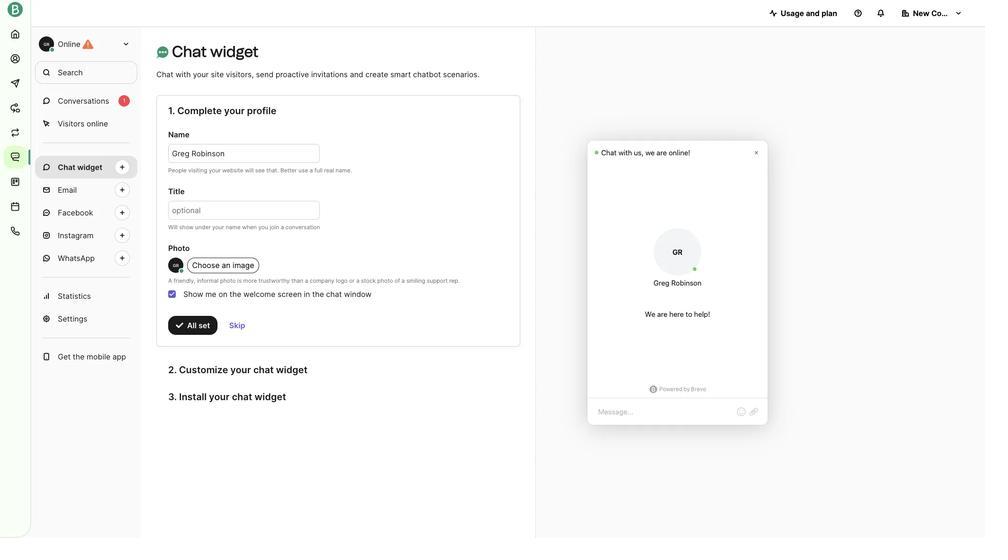Task type: vqa. For each thing, say whether or not it's contained in the screenshot.
Receive a notification for every visitor to the website
no



Task type: describe. For each thing, give the bounding box(es) containing it.
your for visiting
[[209, 167, 221, 174]]

chatbot
[[413, 70, 441, 79]]

3. install your chat widget
[[168, 392, 286, 403]]

an
[[222, 260, 230, 270]]

usage and plan
[[781, 9, 837, 18]]

the inside "link"
[[73, 352, 84, 362]]

a friendly, informal photo is more trustworthy than a company logo or a stock photo of a smiling support rep.
[[168, 277, 460, 284]]

and inside button
[[806, 9, 820, 18]]

mobile
[[87, 352, 110, 362]]

visitors online link
[[35, 112, 137, 135]]

2 horizontal spatial chat
[[326, 289, 342, 299]]

skip
[[229, 321, 245, 330]]

see
[[255, 167, 265, 174]]

friendly,
[[174, 277, 195, 284]]

show
[[179, 224, 193, 231]]

your for install
[[209, 392, 230, 403]]

1 vertical spatial and
[[350, 70, 363, 79]]

trustworthy
[[258, 277, 290, 284]]

company
[[931, 9, 966, 18]]

name
[[168, 130, 189, 139]]

smart
[[390, 70, 411, 79]]

usage
[[781, 9, 804, 18]]

visiting
[[188, 167, 207, 174]]

statistics
[[58, 291, 91, 301]]

logo
[[336, 277, 348, 284]]

create
[[365, 70, 388, 79]]

get the mobile app
[[58, 352, 126, 362]]

widget inside 'chat widget' link
[[77, 163, 102, 172]]

people
[[168, 167, 187, 174]]

choose
[[192, 260, 220, 270]]

name
[[226, 224, 241, 231]]

your left name on the left top of page
[[212, 224, 224, 231]]

2 vertical spatial chat
[[58, 163, 75, 172]]

whatsapp
[[58, 253, 95, 263]]

online
[[87, 119, 108, 128]]

facebook
[[58, 208, 93, 217]]

title
[[168, 187, 185, 196]]

Title text field
[[168, 201, 320, 220]]

online
[[58, 39, 80, 49]]

will show under your name when you join a conversation
[[168, 224, 320, 231]]

informal
[[197, 277, 218, 284]]

will
[[168, 224, 178, 231]]

visitors online
[[58, 119, 108, 128]]

site
[[211, 70, 224, 79]]

2 horizontal spatial the
[[312, 289, 324, 299]]

install
[[179, 392, 207, 403]]

image
[[233, 260, 254, 270]]

more
[[243, 277, 257, 284]]

choose an image
[[192, 260, 254, 270]]

0 vertical spatial chat
[[172, 43, 207, 61]]

plan
[[822, 9, 837, 18]]

1 horizontal spatial chat widget
[[172, 43, 258, 61]]

0 vertical spatial gr
[[43, 41, 49, 47]]

better
[[280, 167, 297, 174]]

you
[[258, 224, 268, 231]]

join
[[270, 224, 279, 231]]

window
[[344, 289, 372, 299]]

1 horizontal spatial the
[[230, 289, 241, 299]]

a right join
[[281, 224, 284, 231]]

a left the full
[[310, 167, 313, 174]]

name.
[[336, 167, 352, 174]]

scenarios.
[[443, 70, 480, 79]]

2.
[[168, 364, 177, 376]]

settings
[[58, 314, 87, 324]]

all set button
[[168, 316, 218, 335]]

use
[[298, 167, 308, 174]]

when
[[242, 224, 257, 231]]

search
[[58, 68, 83, 77]]

2 photo from the left
[[377, 277, 393, 284]]

all
[[187, 321, 197, 330]]

send
[[256, 70, 273, 79]]

visitors,
[[226, 70, 254, 79]]

rep.
[[449, 277, 460, 284]]

instagram link
[[35, 224, 137, 247]]

1 horizontal spatial gr
[[173, 263, 179, 268]]



Task type: locate. For each thing, give the bounding box(es) containing it.
all set
[[187, 321, 210, 330]]

welcome
[[243, 289, 275, 299]]

show me on the welcome screen in the chat window
[[183, 289, 372, 299]]

will
[[245, 167, 254, 174]]

your left the site
[[193, 70, 209, 79]]

chat up with
[[172, 43, 207, 61]]

photo left is
[[220, 277, 236, 284]]

show
[[183, 289, 203, 299]]

website
[[222, 167, 243, 174]]

chat widget up the site
[[172, 43, 258, 61]]

email link
[[35, 179, 137, 201]]

new
[[913, 9, 929, 18]]

than
[[291, 277, 303, 284]]

chat with your site visitors, send proactive invitations and create smart chatbot scenarios.
[[156, 70, 480, 79]]

is
[[237, 277, 242, 284]]

settings link
[[35, 307, 137, 330]]

1 photo from the left
[[220, 277, 236, 284]]

and
[[806, 9, 820, 18], [350, 70, 363, 79]]

on
[[218, 289, 227, 299]]

skip button
[[222, 316, 253, 335]]

customize
[[179, 364, 228, 376]]

your right install at bottom
[[209, 392, 230, 403]]

conversations
[[58, 96, 109, 106]]

the right on
[[230, 289, 241, 299]]

chat widget up email link
[[58, 163, 102, 172]]

the
[[230, 289, 241, 299], [312, 289, 324, 299], [73, 352, 84, 362]]

that.
[[266, 167, 279, 174]]

2. customize your chat widget
[[168, 364, 308, 376]]

your for complete
[[224, 105, 245, 117]]

screen
[[278, 289, 302, 299]]

and left plan
[[806, 9, 820, 18]]

0 vertical spatial and
[[806, 9, 820, 18]]

0 horizontal spatial chat widget
[[58, 163, 102, 172]]

of
[[395, 277, 400, 284]]

0 vertical spatial chat
[[326, 289, 342, 299]]

a right or
[[356, 277, 359, 284]]

chat for 2. customize your chat widget
[[253, 364, 274, 376]]

email
[[58, 185, 77, 195]]

invitations
[[311, 70, 348, 79]]

photo
[[220, 277, 236, 284], [377, 277, 393, 284]]

1.
[[168, 105, 175, 117]]

1
[[123, 97, 125, 104]]

choose an image button
[[187, 258, 259, 273]]

a right than
[[305, 277, 308, 284]]

a
[[168, 277, 172, 284]]

1 vertical spatial chat widget
[[58, 163, 102, 172]]

1 vertical spatial chat
[[253, 364, 274, 376]]

stock
[[361, 277, 376, 284]]

chat down "2. customize your chat widget"
[[232, 392, 252, 403]]

chat widget link
[[35, 156, 137, 179]]

your up 3. install your chat widget
[[230, 364, 251, 376]]

people visiting your website will see that. better use a full real name.
[[168, 167, 352, 174]]

facebook link
[[35, 201, 137, 224]]

gr left online on the top
[[43, 41, 49, 47]]

0 horizontal spatial the
[[73, 352, 84, 362]]

photo
[[168, 244, 190, 253]]

and left create at left top
[[350, 70, 363, 79]]

get
[[58, 352, 71, 362]]

a
[[310, 167, 313, 174], [281, 224, 284, 231], [305, 277, 308, 284], [356, 277, 359, 284], [402, 277, 405, 284]]

widget image
[[156, 46, 168, 58]]

1. complete your profile
[[168, 105, 276, 117]]

profile
[[247, 105, 276, 117]]

search link
[[35, 61, 137, 84]]

in
[[304, 289, 310, 299]]

company
[[310, 277, 334, 284]]

proactive
[[276, 70, 309, 79]]

chat left with
[[156, 70, 173, 79]]

your left profile
[[224, 105, 245, 117]]

the right in
[[312, 289, 324, 299]]

1 horizontal spatial photo
[[377, 277, 393, 284]]

set
[[198, 321, 210, 330]]

chat
[[172, 43, 207, 61], [156, 70, 173, 79], [58, 163, 75, 172]]

smiling
[[406, 277, 425, 284]]

new company
[[913, 9, 966, 18]]

0 vertical spatial chat widget
[[172, 43, 258, 61]]

gr up 'friendly,'
[[173, 263, 179, 268]]

statistics link
[[35, 285, 137, 307]]

instagram
[[58, 231, 94, 240]]

0 horizontal spatial gr
[[43, 41, 49, 47]]

2 vertical spatial chat
[[232, 392, 252, 403]]

support
[[427, 277, 448, 284]]

1 horizontal spatial and
[[806, 9, 820, 18]]

chat
[[326, 289, 342, 299], [253, 364, 274, 376], [232, 392, 252, 403]]

the right get
[[73, 352, 84, 362]]

1 vertical spatial gr
[[173, 263, 179, 268]]

your for with
[[193, 70, 209, 79]]

new company button
[[894, 4, 970, 23]]

1 vertical spatial chat
[[156, 70, 173, 79]]

your for customize
[[230, 364, 251, 376]]

under
[[195, 224, 211, 231]]

full
[[314, 167, 323, 174]]

usage and plan button
[[762, 4, 845, 23]]

chat widget inside 'chat widget' link
[[58, 163, 102, 172]]

or
[[349, 277, 355, 284]]

0 horizontal spatial chat
[[232, 392, 252, 403]]

chat up email
[[58, 163, 75, 172]]

1 horizontal spatial chat
[[253, 364, 274, 376]]

3.
[[168, 392, 177, 403]]

whatsapp link
[[35, 247, 137, 270]]

chat widget
[[172, 43, 258, 61], [58, 163, 102, 172]]

chat for 3. install your chat widget
[[232, 392, 252, 403]]

widget
[[210, 43, 258, 61], [77, 163, 102, 172], [276, 364, 308, 376], [255, 392, 286, 403]]

complete
[[177, 105, 222, 117]]

chat up 3. install your chat widget
[[253, 364, 274, 376]]

app
[[113, 352, 126, 362]]

with
[[176, 70, 191, 79]]

get the mobile app link
[[35, 345, 137, 368]]

Name text field
[[168, 144, 320, 163]]

photo left of
[[377, 277, 393, 284]]

conversation
[[285, 224, 320, 231]]

0 horizontal spatial and
[[350, 70, 363, 79]]

visitors
[[58, 119, 85, 128]]

0 horizontal spatial photo
[[220, 277, 236, 284]]

chat down 'logo'
[[326, 289, 342, 299]]

your right visiting
[[209, 167, 221, 174]]

a right of
[[402, 277, 405, 284]]



